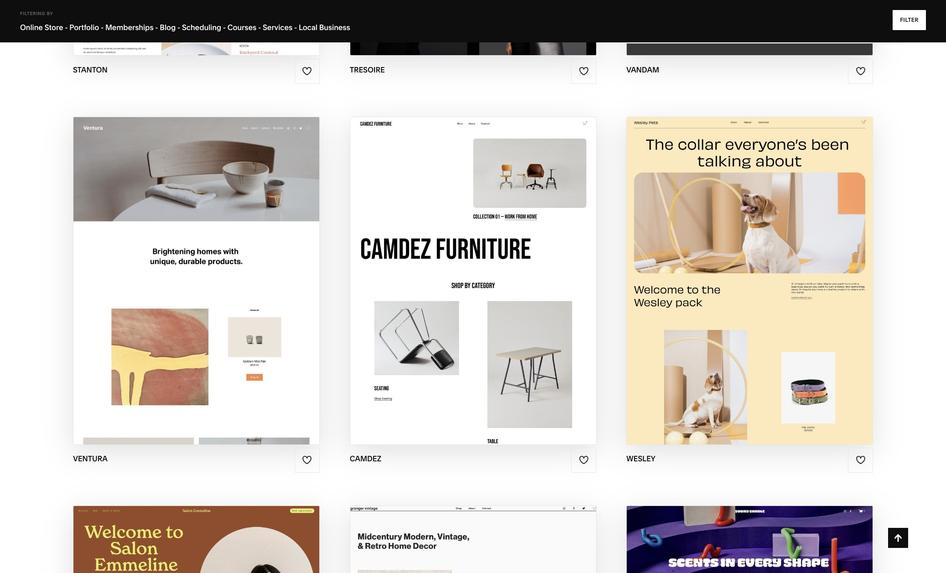 Task type: describe. For each thing, give the bounding box(es) containing it.
ventura image
[[73, 117, 319, 445]]

filtering
[[20, 11, 45, 16]]

1 - from the left
[[65, 23, 68, 32]]

filter
[[900, 16, 919, 23]]

stanton image
[[73, 0, 319, 55]]

camdez image
[[350, 117, 596, 445]]

add vandam to your favorites list image
[[856, 66, 866, 76]]

add tresoire to your favorites list image
[[579, 66, 589, 76]]

4 - from the left
[[177, 23, 180, 32]]

blog
[[160, 23, 176, 32]]

local
[[299, 23, 318, 32]]

granger image
[[350, 506, 596, 574]]

start for start with wesley
[[700, 263, 727, 273]]

stanton
[[73, 65, 108, 74]]

7 - from the left
[[294, 23, 297, 32]]

3 - from the left
[[155, 23, 158, 32]]

business
[[319, 23, 350, 32]]

add stanton to your favorites list image
[[302, 66, 312, 76]]

ventura inside start with ventura button
[[198, 263, 240, 273]]

start with ventura button
[[143, 256, 250, 281]]

start with wesley
[[700, 263, 791, 273]]

wesley inside button
[[755, 263, 791, 273]]

store
[[45, 23, 63, 32]]

back to top image
[[893, 533, 903, 543]]

add ventura to your favorites list image
[[302, 456, 312, 466]]

2 vertical spatial wesley
[[627, 454, 656, 464]]

soony image
[[627, 506, 873, 574]]

preview wesley
[[711, 281, 789, 291]]



Task type: locate. For each thing, give the bounding box(es) containing it.
preview inside preview camdez link
[[433, 281, 473, 291]]

1 horizontal spatial start
[[700, 263, 727, 273]]

preview
[[433, 281, 473, 291], [711, 281, 751, 291]]

1 preview from the left
[[433, 281, 473, 291]]

0 horizontal spatial ventura
[[73, 454, 108, 464]]

preview for preview wesley
[[711, 281, 751, 291]]

0 horizontal spatial camdez
[[350, 454, 381, 464]]

0 horizontal spatial with
[[172, 263, 196, 273]]

filter button
[[893, 10, 926, 30]]

vandam
[[627, 65, 659, 74]]

1 vertical spatial ventura
[[73, 454, 108, 464]]

start with ventura
[[143, 263, 240, 273]]

start with wesley button
[[700, 256, 800, 281]]

scheduling
[[182, 23, 221, 32]]

0 vertical spatial wesley
[[755, 263, 791, 273]]

- left "blog"
[[155, 23, 158, 32]]

emmeline image
[[73, 506, 319, 574]]

- right courses
[[258, 23, 261, 32]]

2 preview from the left
[[711, 281, 751, 291]]

with
[[172, 263, 196, 273], [729, 263, 753, 273]]

online
[[20, 23, 43, 32]]

tresoire
[[350, 65, 385, 74]]

1 vertical spatial camdez
[[350, 454, 381, 464]]

with for wesley
[[729, 263, 753, 273]]

add camdez to your favorites list image
[[579, 456, 589, 466]]

preview inside preview wesley link
[[711, 281, 751, 291]]

start
[[143, 263, 170, 273], [700, 263, 727, 273]]

preview camdez link
[[433, 274, 514, 299]]

services
[[263, 23, 293, 32]]

0 horizontal spatial start
[[143, 263, 170, 273]]

- right the store
[[65, 23, 68, 32]]

1 start from the left
[[143, 263, 170, 273]]

preview camdez
[[433, 281, 514, 291]]

preview wesley link
[[711, 274, 789, 299]]

online store - portfolio - memberships - blog - scheduling - courses - services - local business
[[20, 23, 350, 32]]

courses
[[228, 23, 257, 32]]

- right "blog"
[[177, 23, 180, 32]]

camdez
[[475, 281, 514, 291], [350, 454, 381, 464]]

wesley
[[755, 263, 791, 273], [753, 281, 789, 291], [627, 454, 656, 464]]

start for start with ventura
[[143, 263, 170, 273]]

1 horizontal spatial camdez
[[475, 281, 514, 291]]

2 - from the left
[[101, 23, 104, 32]]

memberships
[[105, 23, 154, 32]]

ventura
[[198, 263, 240, 273], [73, 454, 108, 464]]

0 vertical spatial camdez
[[475, 281, 514, 291]]

1 horizontal spatial ventura
[[198, 263, 240, 273]]

filtering by
[[20, 11, 53, 16]]

1 with from the left
[[172, 263, 196, 273]]

portfolio
[[69, 23, 99, 32]]

by
[[47, 11, 53, 16]]

-
[[65, 23, 68, 32], [101, 23, 104, 32], [155, 23, 158, 32], [177, 23, 180, 32], [223, 23, 226, 32], [258, 23, 261, 32], [294, 23, 297, 32]]

2 start from the left
[[700, 263, 727, 273]]

- left courses
[[223, 23, 226, 32]]

1 vertical spatial wesley
[[753, 281, 789, 291]]

preview for preview camdez
[[433, 281, 473, 291]]

wesley image
[[627, 117, 873, 445]]

with for ventura
[[172, 263, 196, 273]]

- left "local"
[[294, 23, 297, 32]]

5 - from the left
[[223, 23, 226, 32]]

0 vertical spatial ventura
[[198, 263, 240, 273]]

- right portfolio
[[101, 23, 104, 32]]

1 horizontal spatial preview
[[711, 281, 751, 291]]

6 - from the left
[[258, 23, 261, 32]]

vandam image
[[627, 0, 873, 55]]

0 horizontal spatial preview
[[433, 281, 473, 291]]

2 with from the left
[[729, 263, 753, 273]]

1 horizontal spatial with
[[729, 263, 753, 273]]

add wesley to your favorites list image
[[856, 456, 866, 466]]

tresoire image
[[350, 0, 596, 55]]



Task type: vqa. For each thing, say whether or not it's contained in the screenshot.
Filter
yes



